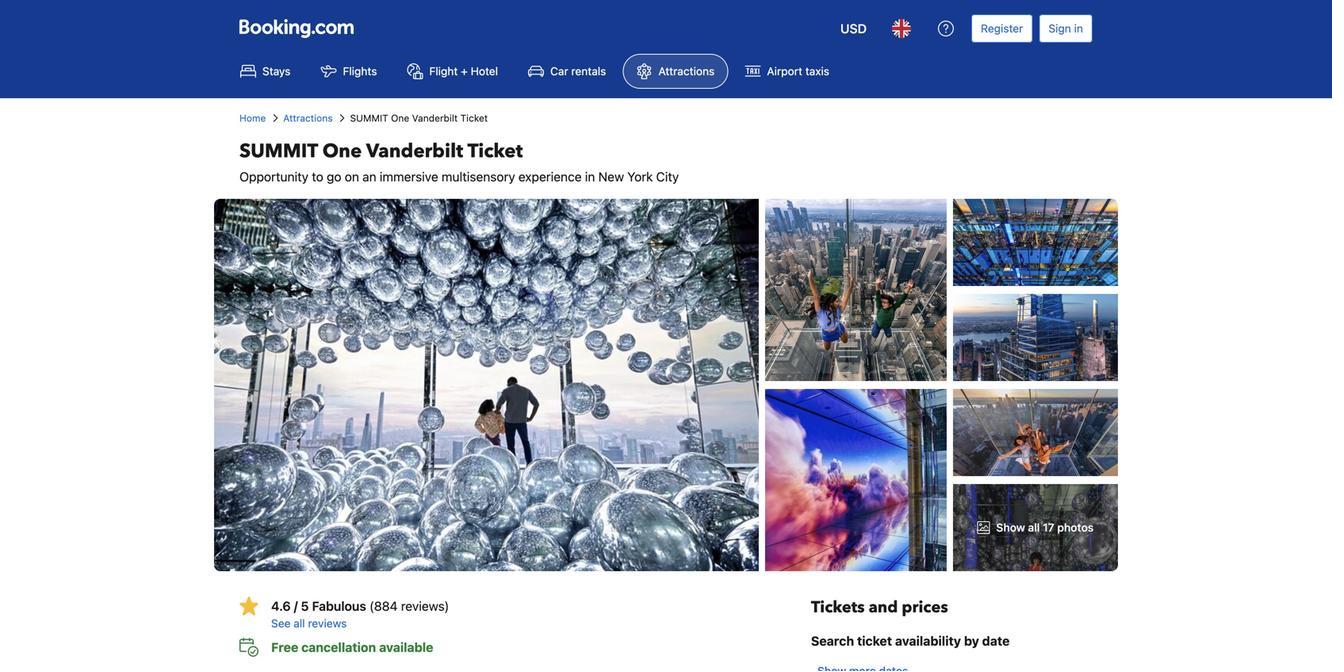 Task type: vqa. For each thing, say whether or not it's contained in the screenshot.
Number
no



Task type: describe. For each thing, give the bounding box(es) containing it.
+
[[461, 65, 468, 78]]

hotel
[[471, 65, 498, 78]]

stays link
[[227, 54, 304, 89]]

search ticket availability by date
[[811, 634, 1010, 649]]

ticket for summit one vanderbilt ticket
[[461, 113, 488, 124]]

airport taxis link
[[732, 54, 843, 89]]

1 horizontal spatial all
[[1028, 522, 1040, 535]]

availability
[[895, 634, 961, 649]]

17
[[1043, 522, 1055, 535]]

available
[[379, 641, 433, 656]]

tickets and prices
[[811, 597, 949, 619]]

5
[[301, 599, 309, 614]]

an
[[363, 169, 376, 184]]

ticket for summit one vanderbilt ticket opportunity to go on an immersive multisensory experience in new york city
[[468, 138, 523, 165]]

usd
[[841, 21, 867, 36]]

vanderbilt for summit one vanderbilt ticket opportunity to go on an immersive multisensory experience in new york city
[[366, 138, 463, 165]]

4.6 / 5 fabulous (884 reviews) see all reviews
[[271, 599, 449, 631]]

reviews
[[308, 618, 347, 631]]

summit for summit one vanderbilt ticket opportunity to go on an immersive multisensory experience in new york city
[[240, 138, 318, 165]]

(884
[[370, 599, 398, 614]]

date
[[983, 634, 1010, 649]]

register link
[[972, 14, 1033, 43]]

summit one vanderbilt ticket
[[350, 113, 488, 124]]

free cancellation available
[[271, 641, 433, 656]]

york
[[628, 169, 653, 184]]

multisensory
[[442, 169, 515, 184]]

taxis
[[806, 65, 830, 78]]

car
[[551, 65, 569, 78]]

on
[[345, 169, 359, 184]]

reviews)
[[401, 599, 449, 614]]

go
[[327, 169, 342, 184]]

tickets
[[811, 597, 865, 619]]

new
[[599, 169, 624, 184]]

photos
[[1058, 522, 1094, 535]]

car rentals
[[551, 65, 606, 78]]

sign
[[1049, 22, 1072, 35]]

city
[[656, 169, 679, 184]]

search
[[811, 634, 854, 649]]

register
[[981, 22, 1024, 35]]

vanderbilt for summit one vanderbilt ticket
[[412, 113, 458, 124]]

all inside 4.6 / 5 fabulous (884 reviews) see all reviews
[[294, 618, 305, 631]]



Task type: locate. For each thing, give the bounding box(es) containing it.
flight + hotel link
[[394, 54, 512, 89]]

car rentals link
[[515, 54, 620, 89]]

in inside sign in link
[[1075, 22, 1084, 35]]

all down the /
[[294, 618, 305, 631]]

flight
[[429, 65, 458, 78]]

by
[[964, 634, 980, 649]]

one
[[391, 113, 410, 124], [323, 138, 362, 165]]

all left the '17'
[[1028, 522, 1040, 535]]

1 horizontal spatial summit
[[350, 113, 388, 124]]

summit inside the 'summit one vanderbilt ticket opportunity to go on an immersive multisensory experience in new york city'
[[240, 138, 318, 165]]

one up immersive at the top of page
[[391, 113, 410, 124]]

1 vertical spatial summit
[[240, 138, 318, 165]]

in
[[1075, 22, 1084, 35], [585, 169, 595, 184]]

1 vertical spatial attractions link
[[283, 111, 333, 125]]

ticket up multisensory
[[468, 138, 523, 165]]

1 vertical spatial ticket
[[468, 138, 523, 165]]

1 vertical spatial vanderbilt
[[366, 138, 463, 165]]

0 horizontal spatial in
[[585, 169, 595, 184]]

summit
[[350, 113, 388, 124], [240, 138, 318, 165]]

to
[[312, 169, 323, 184]]

1 vertical spatial in
[[585, 169, 595, 184]]

home
[[240, 113, 266, 124]]

one up go
[[323, 138, 362, 165]]

summit for summit one vanderbilt ticket
[[350, 113, 388, 124]]

0 horizontal spatial all
[[294, 618, 305, 631]]

cancellation
[[302, 641, 376, 656]]

see all reviews button
[[271, 616, 786, 632]]

prices
[[902, 597, 949, 619]]

0 vertical spatial in
[[1075, 22, 1084, 35]]

opportunity
[[240, 169, 309, 184]]

4.6
[[271, 599, 291, 614]]

vanderbilt up immersive at the top of page
[[366, 138, 463, 165]]

one for summit one vanderbilt ticket
[[391, 113, 410, 124]]

in inside the 'summit one vanderbilt ticket opportunity to go on an immersive multisensory experience in new york city'
[[585, 169, 595, 184]]

/
[[294, 599, 298, 614]]

vanderbilt
[[412, 113, 458, 124], [366, 138, 463, 165]]

stays
[[263, 65, 291, 78]]

sign in
[[1049, 22, 1084, 35]]

0 horizontal spatial attractions
[[283, 113, 333, 124]]

flights
[[343, 65, 377, 78]]

usd button
[[831, 10, 877, 48]]

ticket inside the 'summit one vanderbilt ticket opportunity to go on an immersive multisensory experience in new york city'
[[468, 138, 523, 165]]

0 horizontal spatial attractions link
[[283, 111, 333, 125]]

0 horizontal spatial one
[[323, 138, 362, 165]]

0 horizontal spatial summit
[[240, 138, 318, 165]]

1 horizontal spatial attractions
[[659, 65, 715, 78]]

1 vertical spatial attractions
[[283, 113, 333, 124]]

summit one vanderbilt ticket opportunity to go on an immersive multisensory experience in new york city
[[240, 138, 679, 184]]

attractions link
[[623, 54, 728, 89], [283, 111, 333, 125]]

flight + hotel
[[429, 65, 498, 78]]

one for summit one vanderbilt ticket opportunity to go on an immersive multisensory experience in new york city
[[323, 138, 362, 165]]

sign in link
[[1039, 14, 1093, 43]]

1 horizontal spatial in
[[1075, 22, 1084, 35]]

see
[[271, 618, 291, 631]]

airport taxis
[[767, 65, 830, 78]]

summit up opportunity
[[240, 138, 318, 165]]

attractions
[[659, 65, 715, 78], [283, 113, 333, 124]]

ticket up the 'summit one vanderbilt ticket opportunity to go on an immersive multisensory experience in new york city'
[[461, 113, 488, 124]]

fabulous
[[312, 599, 366, 614]]

1 horizontal spatial one
[[391, 113, 410, 124]]

0 vertical spatial attractions link
[[623, 54, 728, 89]]

summit down flights
[[350, 113, 388, 124]]

1 horizontal spatial attractions link
[[623, 54, 728, 89]]

1 vertical spatial one
[[323, 138, 362, 165]]

experience
[[519, 169, 582, 184]]

0 vertical spatial ticket
[[461, 113, 488, 124]]

free
[[271, 641, 298, 656]]

airport
[[767, 65, 803, 78]]

home link
[[240, 111, 266, 125]]

ticket
[[461, 113, 488, 124], [468, 138, 523, 165]]

vanderbilt down flight
[[412, 113, 458, 124]]

and
[[869, 597, 898, 619]]

in left new
[[585, 169, 595, 184]]

0 vertical spatial summit
[[350, 113, 388, 124]]

vanderbilt inside the 'summit one vanderbilt ticket opportunity to go on an immersive multisensory experience in new york city'
[[366, 138, 463, 165]]

0 vertical spatial attractions
[[659, 65, 715, 78]]

one inside the 'summit one vanderbilt ticket opportunity to go on an immersive multisensory experience in new york city'
[[323, 138, 362, 165]]

0 vertical spatial all
[[1028, 522, 1040, 535]]

ticket
[[857, 634, 892, 649]]

1 vertical spatial all
[[294, 618, 305, 631]]

rentals
[[572, 65, 606, 78]]

0 vertical spatial vanderbilt
[[412, 113, 458, 124]]

show all 17 photos
[[997, 522, 1094, 535]]

all
[[1028, 522, 1040, 535], [294, 618, 305, 631]]

booking.com image
[[240, 19, 354, 38]]

show
[[997, 522, 1026, 535]]

in right sign
[[1075, 22, 1084, 35]]

0 vertical spatial one
[[391, 113, 410, 124]]

immersive
[[380, 169, 438, 184]]

flights link
[[307, 54, 391, 89]]



